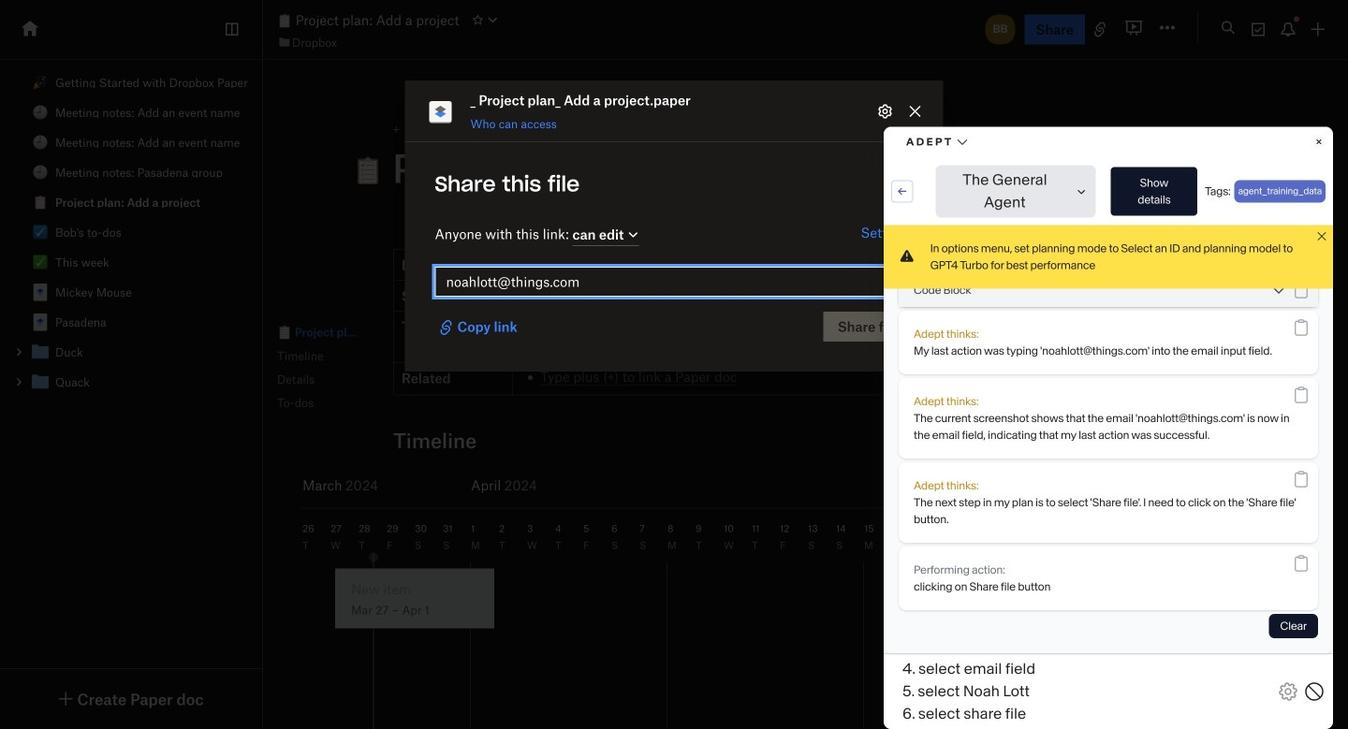 Task type: vqa. For each thing, say whether or not it's contained in the screenshot.
heading
yes



Task type: describe. For each thing, give the bounding box(es) containing it.
1 vertical spatial clipboard image
[[33, 195, 48, 210]]

0 vertical spatial clipboard image
[[277, 13, 292, 28]]

overlay image
[[1276, 555, 1298, 577]]

check mark button image
[[33, 255, 48, 270]]

expand folder image
[[12, 376, 25, 389]]

clipboard image
[[277, 325, 292, 340]]

2 nine o'clock image from the top
[[33, 165, 48, 180]]



Task type: locate. For each thing, give the bounding box(es) containing it.
1 vertical spatial nine o'clock image
[[33, 165, 48, 180]]

template content image right expand folder icon
[[29, 371, 52, 393]]

close image
[[1276, 555, 1298, 577]]

nine o'clock image up nine o'clock image
[[33, 105, 48, 120]]

0 vertical spatial nine o'clock image
[[33, 105, 48, 120]]

1 template content image from the top
[[29, 281, 52, 304]]

1 horizontal spatial clipboard image
[[277, 13, 292, 28]]

0 vertical spatial template content image
[[29, 311, 52, 333]]

/ contents list
[[0, 67, 262, 397]]

template content image right expand folder image
[[29, 341, 52, 363]]

nine o'clock image
[[33, 105, 48, 120], [33, 165, 48, 180]]

1 nine o'clock image from the top
[[33, 105, 48, 120]]

clipboard image
[[277, 13, 292, 28], [33, 195, 48, 210]]

heading
[[353, 144, 1059, 192]]

check box with check image
[[33, 225, 48, 240]]

template content image down check mark button image
[[29, 281, 52, 304]]

2 template content image from the top
[[29, 341, 52, 363]]

1 vertical spatial template content image
[[29, 341, 52, 363]]

1 template content image from the top
[[29, 311, 52, 333]]

template content image down check mark button image
[[29, 311, 52, 333]]

nine o'clock image
[[33, 135, 48, 150]]

party popper image
[[33, 75, 48, 90]]

0 horizontal spatial clipboard image
[[33, 195, 48, 210]]

template content image
[[29, 311, 52, 333], [29, 341, 52, 363]]

template content image
[[29, 281, 52, 304], [29, 371, 52, 393]]

navigation
[[258, 302, 440, 435]]

nine o'clock image down nine o'clock image
[[33, 165, 48, 180]]

1 vertical spatial template content image
[[29, 371, 52, 393]]

2 template content image from the top
[[29, 371, 52, 393]]

expand folder image
[[12, 346, 25, 359]]

0 vertical spatial template content image
[[29, 281, 52, 304]]



